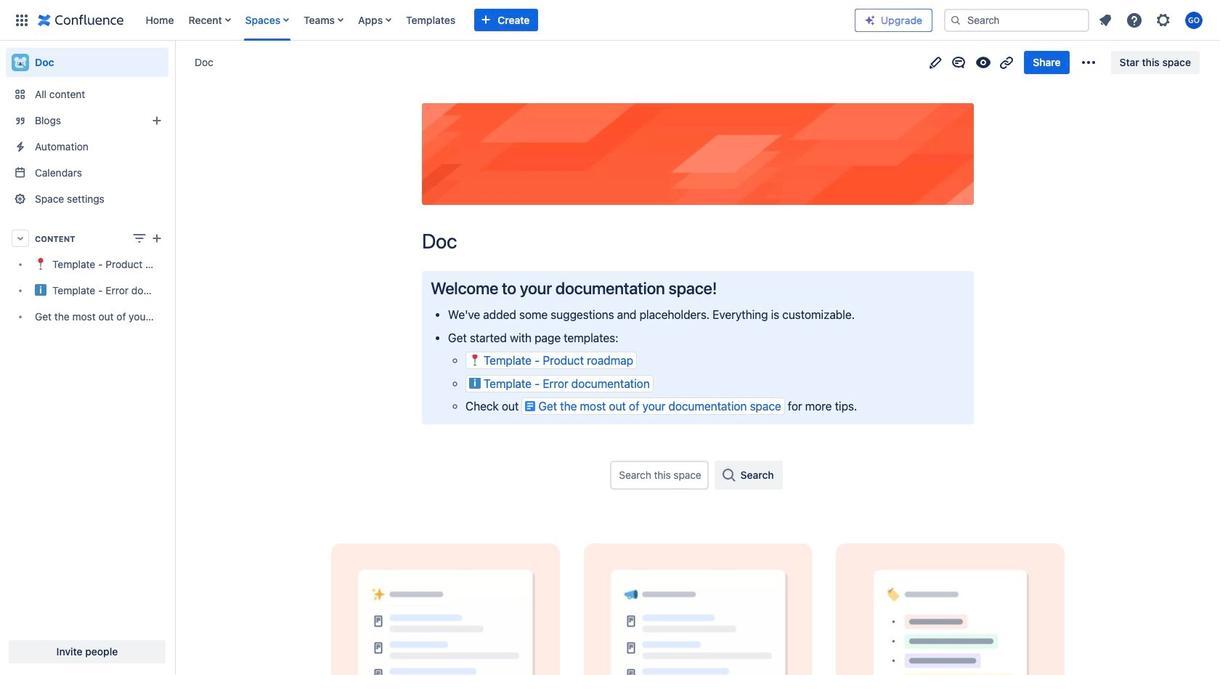 Task type: describe. For each thing, give the bounding box(es) containing it.
your profile and preferences image
[[1186, 11, 1203, 29]]

list for appswitcher icon
[[138, 0, 855, 40]]

tree inside the space element
[[6, 251, 169, 330]]

magnifying glass image
[[721, 467, 738, 484]]

Search field
[[945, 8, 1090, 32]]

space element
[[0, 41, 174, 675]]

copy link image
[[999, 53, 1016, 71]]

:information_source: image
[[469, 377, 481, 389]]

more actions image
[[1080, 53, 1098, 71]]

:information_source: image
[[469, 377, 481, 389]]

get the most out of your documentation space image
[[526, 401, 536, 412]]

help icon image
[[1126, 11, 1144, 29]]



Task type: locate. For each thing, give the bounding box(es) containing it.
notification icon image
[[1097, 11, 1115, 29]]

edit this page image
[[928, 53, 945, 71]]

1 horizontal spatial list
[[1093, 7, 1212, 33]]

confluence image
[[38, 11, 124, 29], [38, 11, 124, 29]]

0 horizontal spatial list
[[138, 0, 855, 40]]

:round_pushpin: image
[[469, 354, 481, 366]]

banner
[[0, 0, 1221, 41]]

settings icon image
[[1155, 11, 1173, 29]]

None text field
[[619, 467, 622, 484]]

copy image
[[716, 279, 733, 296]]

appswitcher icon image
[[13, 11, 31, 29]]

None search field
[[945, 8, 1090, 32]]

list for the 'premium' icon
[[1093, 7, 1212, 33]]

search image
[[951, 14, 962, 26]]

stop watching image
[[975, 53, 993, 71]]

global element
[[9, 0, 855, 40]]

create image
[[148, 230, 166, 247]]

tree
[[6, 251, 169, 330]]

recently_updated_pages.svg image
[[584, 543, 813, 675]]

popular_labels.svg image
[[837, 543, 1066, 675]]

change view image
[[131, 230, 148, 247]]

list
[[138, 0, 855, 40], [1093, 7, 1212, 33]]

:round_pushpin: image
[[469, 354, 481, 366]]

create a blog image
[[148, 112, 166, 129]]

collapse sidebar image
[[158, 48, 190, 77]]

premium image
[[865, 14, 876, 26]]

featured_pages.svg image
[[331, 543, 560, 675]]



Task type: vqa. For each thing, say whether or not it's contained in the screenshot.
"SEARCH" icon
yes



